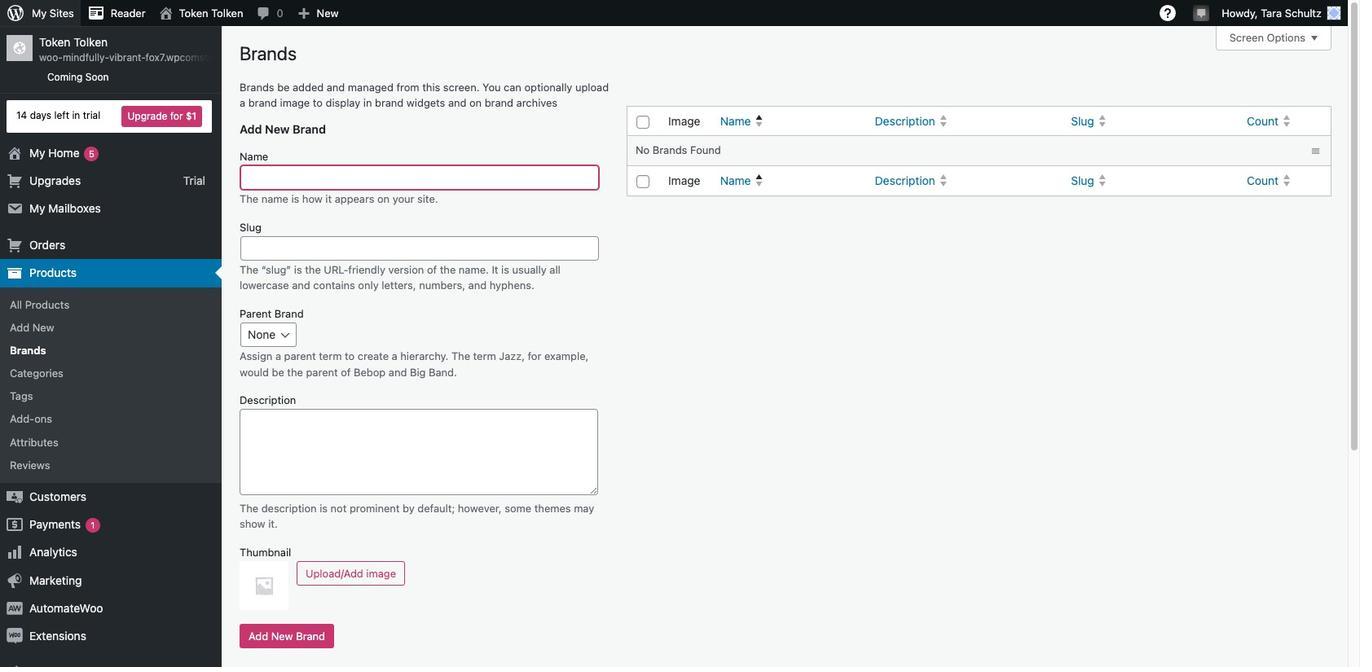 Task type: vqa. For each thing, say whether or not it's contained in the screenshot.
the top 'be'
yes



Task type: describe. For each thing, give the bounding box(es) containing it.
and down screen.
[[448, 97, 467, 110]]

is for name
[[291, 193, 299, 206]]

description link for slug link corresponding to 2nd the count "link" from the bottom of the page
[[869, 107, 1065, 136]]

orders link
[[0, 232, 222, 259]]

upgrade for $1 button
[[122, 106, 202, 127]]

my mailboxes link
[[0, 195, 222, 223]]

no
[[636, 144, 650, 157]]

url-
[[324, 263, 348, 276]]

all
[[550, 263, 561, 276]]

no brands found
[[636, 144, 721, 157]]

assign a parent term to create a hierarchy. the term jazz, for example, would be the parent of bebop and big band.
[[240, 350, 589, 379]]

automatewoo link
[[0, 595, 222, 623]]

2 vertical spatial slug
[[240, 221, 261, 234]]

screen
[[1230, 31, 1264, 44]]

1 horizontal spatial a
[[275, 350, 281, 363]]

and left contains
[[292, 279, 310, 292]]

hyphens.
[[490, 279, 535, 292]]

fox7.wpcomstaging.com
[[146, 52, 256, 64]]

0 vertical spatial brand
[[293, 122, 326, 136]]

mailboxes
[[48, 201, 101, 215]]

the inside the assign a parent term to create a hierarchy. the term jazz, for example, would be the parent of bebop and big band.
[[452, 350, 470, 363]]

you
[[483, 81, 501, 94]]

howdy, tara schultz
[[1222, 7, 1322, 20]]

count for 2nd the count "link" from the bottom of the page
[[1247, 114, 1279, 128]]

usually
[[512, 263, 547, 276]]

jazz,
[[499, 350, 525, 363]]

1 vertical spatial products
[[25, 298, 69, 311]]

site.
[[417, 193, 438, 206]]

tolken for token tolken woo-mindfully-vibrant-fox7.wpcomstaging.com coming soon
[[74, 35, 108, 49]]

my mailboxes
[[29, 201, 101, 215]]

add new link
[[0, 316, 222, 339]]

in inside brands be added and managed from this screen. you can optionally upload a brand image to display in brand widgets and on brand archives
[[363, 97, 372, 110]]

analytics
[[29, 546, 77, 560]]

vibrant-
[[109, 52, 146, 64]]

optionally
[[525, 81, 573, 94]]

2 brand from the left
[[375, 97, 404, 110]]

however,
[[458, 502, 502, 515]]

band.
[[429, 366, 457, 379]]

the inside the assign a parent term to create a hierarchy. the term jazz, for example, would be the parent of bebop and big band.
[[287, 366, 303, 379]]

the for name
[[240, 193, 258, 206]]

14
[[16, 109, 27, 122]]

1 vertical spatial brand
[[275, 307, 304, 320]]

reader link
[[81, 0, 152, 26]]

description link for slug link related to second the count "link" from the top
[[869, 166, 1065, 195]]

1 horizontal spatial the
[[305, 263, 321, 276]]

it.
[[268, 518, 278, 531]]

is for description
[[320, 502, 328, 515]]

is right "it"
[[501, 263, 509, 276]]

days
[[30, 109, 51, 122]]

5
[[89, 148, 94, 159]]

count for second the count "link" from the top
[[1247, 174, 1279, 187]]

widgets
[[407, 97, 445, 110]]

some
[[505, 502, 532, 515]]

tags
[[10, 390, 33, 403]]

only
[[358, 279, 379, 292]]

left
[[54, 109, 69, 122]]

ons
[[34, 413, 52, 426]]

attributes link
[[0, 431, 222, 454]]

extensions
[[29, 629, 86, 643]]

Description text field
[[240, 409, 598, 496]]

reader
[[111, 7, 146, 20]]

this
[[422, 81, 440, 94]]

screen options
[[1230, 31, 1306, 44]]

is for slug
[[294, 263, 302, 276]]

token tolken woo-mindfully-vibrant-fox7.wpcomstaging.com coming soon
[[39, 35, 256, 83]]

to inside brands be added and managed from this screen. you can optionally upload a brand image to display in brand widgets and on brand archives
[[313, 97, 323, 110]]

notification image
[[1195, 6, 1208, 19]]

Name text field
[[240, 166, 599, 190]]

added
[[293, 81, 324, 94]]

customers
[[29, 490, 86, 504]]

from
[[397, 81, 420, 94]]

it
[[326, 193, 332, 206]]

14 days left in trial
[[16, 109, 100, 122]]

appears
[[335, 193, 375, 206]]

by
[[403, 502, 415, 515]]

brands right no
[[653, 144, 687, 157]]

1 vertical spatial name
[[240, 150, 268, 163]]

home
[[48, 146, 80, 159]]

for inside the assign a parent term to create a hierarchy. the term jazz, for example, would be the parent of bebop and big band.
[[528, 350, 542, 363]]

categories
[[10, 367, 63, 380]]

add new
[[10, 321, 54, 334]]

be inside the assign a parent term to create a hierarchy. the term jazz, for example, would be the parent of bebop and big band.
[[272, 366, 284, 379]]

example,
[[544, 350, 589, 363]]

0 vertical spatial slug
[[1071, 114, 1095, 128]]

automatewoo
[[29, 601, 103, 615]]

add for add new brand
[[240, 122, 262, 136]]

new for add new
[[32, 321, 54, 334]]

add-ons
[[10, 413, 52, 426]]

customers link
[[0, 483, 222, 511]]

orders
[[29, 238, 65, 252]]

options
[[1267, 31, 1306, 44]]

not
[[331, 502, 347, 515]]

letters,
[[382, 279, 416, 292]]

the for slug
[[240, 263, 258, 276]]

and down name.
[[468, 279, 487, 292]]

main menu navigation
[[0, 26, 256, 668]]

1
[[91, 520, 95, 531]]

and up display
[[327, 81, 345, 94]]

archives
[[516, 97, 558, 110]]

image inside brands be added and managed from this screen. you can optionally upload a brand image to display in brand widgets and on brand archives
[[280, 97, 310, 110]]

woo-
[[39, 52, 63, 64]]

0
[[277, 7, 283, 20]]

trial
[[83, 109, 100, 122]]

parent brand
[[240, 307, 304, 320]]

payments 1
[[29, 518, 95, 532]]

2 horizontal spatial the
[[440, 263, 456, 276]]

default;
[[418, 502, 455, 515]]

0 vertical spatial products
[[29, 266, 77, 280]]

upgrades
[[29, 173, 81, 187]]

my for my mailboxes
[[29, 201, 45, 215]]

can
[[504, 81, 522, 94]]

slug link for second the count "link" from the top
[[1065, 166, 1241, 195]]

0 horizontal spatial on
[[377, 193, 390, 206]]

brands inside main menu navigation
[[10, 344, 46, 357]]

1 brand from the left
[[248, 97, 277, 110]]

name for 2nd the count "link" from the bottom of the page
[[720, 114, 751, 128]]

brands inside brands be added and managed from this screen. you can optionally upload a brand image to display in brand widgets and on brand archives
[[240, 81, 274, 94]]

extensions link
[[0, 623, 222, 651]]

description for the name link corresponding to slug link related to second the count "link" from the top
[[875, 174, 936, 187]]

it
[[492, 263, 498, 276]]

for inside button
[[170, 110, 183, 122]]

display
[[326, 97, 360, 110]]

0 link
[[250, 0, 290, 26]]

Slug text field
[[240, 236, 599, 261]]



Task type: locate. For each thing, give the bounding box(es) containing it.
1 vertical spatial name link
[[714, 166, 869, 195]]

tolken
[[211, 7, 243, 20], [74, 35, 108, 49]]

term
[[319, 350, 342, 363], [473, 350, 496, 363]]

1 horizontal spatial on
[[470, 97, 482, 110]]

the up band.
[[452, 350, 470, 363]]

2 count link from the top
[[1241, 166, 1301, 195]]

of inside the "slug" is the url-friendly version of the name. it is usually all lowercase and contains only letters, numbers, and hyphens.
[[427, 263, 437, 276]]

upload/add image button
[[297, 561, 405, 586]]

name.
[[459, 263, 489, 276]]

1 vertical spatial image
[[668, 174, 701, 187]]

be right would in the bottom left of the page
[[272, 366, 284, 379]]

2 horizontal spatial a
[[392, 350, 398, 363]]

on down screen.
[[470, 97, 482, 110]]

token for token tolken woo-mindfully-vibrant-fox7.wpcomstaging.com coming soon
[[39, 35, 70, 49]]

1 horizontal spatial to
[[345, 350, 355, 363]]

1 vertical spatial new
[[265, 122, 290, 136]]

"slug"
[[261, 263, 291, 276]]

be left added
[[277, 81, 290, 94]]

name up found
[[720, 114, 751, 128]]

all products link
[[0, 293, 222, 316]]

None submit
[[240, 624, 334, 649]]

my home 5
[[29, 146, 94, 159]]

0 vertical spatial new
[[317, 7, 339, 20]]

brand up add new brand
[[248, 97, 277, 110]]

my inside my sites link
[[32, 7, 47, 20]]

brand
[[248, 97, 277, 110], [375, 97, 404, 110], [485, 97, 514, 110]]

0 vertical spatial image
[[668, 114, 701, 128]]

1 vertical spatial be
[[272, 366, 284, 379]]

thumbnail
[[240, 546, 291, 559]]

for
[[170, 110, 183, 122], [528, 350, 542, 363]]

tara
[[1261, 7, 1282, 20]]

is left not
[[320, 502, 328, 515]]

add-ons link
[[0, 408, 222, 431]]

0 vertical spatial name link
[[714, 107, 869, 136]]

and left big
[[389, 366, 407, 379]]

1 vertical spatial slug
[[1071, 174, 1095, 187]]

is
[[291, 193, 299, 206], [294, 263, 302, 276], [501, 263, 509, 276], [320, 502, 328, 515]]

token up the fox7.wpcomstaging.com
[[179, 7, 208, 20]]

2 image from the top
[[668, 174, 701, 187]]

0 horizontal spatial tolken
[[74, 35, 108, 49]]

0 vertical spatial tolken
[[211, 7, 243, 20]]

token for token tolken
[[179, 7, 208, 20]]

the left url-
[[305, 263, 321, 276]]

products up add new
[[25, 298, 69, 311]]

assign
[[240, 350, 273, 363]]

1 horizontal spatial brand
[[375, 97, 404, 110]]

3 brand from the left
[[485, 97, 514, 110]]

count
[[1247, 114, 1279, 128], [1247, 174, 1279, 187]]

brand down you
[[485, 97, 514, 110]]

how
[[302, 193, 323, 206]]

friendly
[[348, 263, 386, 276]]

my for my home 5
[[29, 146, 45, 159]]

new down all products in the top of the page
[[32, 321, 54, 334]]

on left your
[[377, 193, 390, 206]]

0 vertical spatial for
[[170, 110, 183, 122]]

token inside token tolken woo-mindfully-vibrant-fox7.wpcomstaging.com coming soon
[[39, 35, 70, 49]]

a inside brands be added and managed from this screen. you can optionally upload a brand image to display in brand widgets and on brand archives
[[240, 97, 245, 110]]

all products
[[10, 298, 69, 311]]

1 vertical spatial image
[[366, 567, 396, 580]]

howdy,
[[1222, 7, 1258, 20]]

1 horizontal spatial add
[[240, 122, 262, 136]]

tags link
[[0, 385, 222, 408]]

0 vertical spatial name
[[720, 114, 751, 128]]

brands down add new
[[10, 344, 46, 357]]

0 horizontal spatial the
[[287, 366, 303, 379]]

0 horizontal spatial term
[[319, 350, 342, 363]]

image for slug link corresponding to 2nd the count "link" from the bottom of the page's the name link
[[668, 114, 701, 128]]

term left create on the bottom of the page
[[319, 350, 342, 363]]

1 vertical spatial on
[[377, 193, 390, 206]]

2 horizontal spatial brand
[[485, 97, 514, 110]]

0 vertical spatial description
[[875, 114, 936, 128]]

in right left
[[72, 109, 80, 122]]

1 vertical spatial token
[[39, 35, 70, 49]]

all
[[10, 298, 22, 311]]

parent right the assign
[[284, 350, 316, 363]]

0 vertical spatial image
[[280, 97, 310, 110]]

a up add new brand
[[240, 97, 245, 110]]

products down the orders
[[29, 266, 77, 280]]

0 vertical spatial to
[[313, 97, 323, 110]]

brand down added
[[293, 122, 326, 136]]

themes
[[534, 502, 571, 515]]

the name is how it appears on your site.
[[240, 193, 438, 206]]

name link for slug link corresponding to 2nd the count "link" from the bottom of the page
[[714, 107, 869, 136]]

analytics link
[[0, 539, 222, 567]]

1 image from the top
[[668, 114, 701, 128]]

2 slug link from the top
[[1065, 166, 1241, 195]]

new inside main menu navigation
[[32, 321, 54, 334]]

brand down managed
[[375, 97, 404, 110]]

mindfully-
[[63, 52, 109, 64]]

in inside navigation
[[72, 109, 80, 122]]

1 vertical spatial of
[[341, 366, 351, 379]]

the inside the description is not prominent by default; however, some themes may show it.
[[240, 502, 258, 515]]

0 horizontal spatial new
[[32, 321, 54, 334]]

a right create on the bottom of the page
[[392, 350, 398, 363]]

0 vertical spatial count
[[1247, 114, 1279, 128]]

description link
[[869, 107, 1065, 136], [869, 166, 1065, 195]]

1 horizontal spatial tolken
[[211, 7, 243, 20]]

1 vertical spatial count
[[1247, 174, 1279, 187]]

1 count link from the top
[[1241, 107, 1301, 136]]

the left name
[[240, 193, 258, 206]]

image down added
[[280, 97, 310, 110]]

upload/add image
[[306, 567, 396, 580]]

parent left bebop
[[306, 366, 338, 379]]

term left jazz,
[[473, 350, 496, 363]]

1 vertical spatial tolken
[[74, 35, 108, 49]]

token tolken
[[179, 7, 243, 20]]

0 horizontal spatial to
[[313, 97, 323, 110]]

1 count from the top
[[1247, 114, 1279, 128]]

tolken inside toolbar navigation
[[211, 7, 243, 20]]

image down the no brands found at the top
[[668, 174, 701, 187]]

soon
[[85, 71, 109, 83]]

description
[[261, 502, 317, 515]]

contains
[[313, 279, 355, 292]]

upload
[[575, 81, 609, 94]]

to down added
[[313, 97, 323, 110]]

would
[[240, 366, 269, 379]]

tolken left "0" 'link'
[[211, 7, 243, 20]]

the up lowercase
[[240, 263, 258, 276]]

is inside the description is not prominent by default; however, some themes may show it.
[[320, 502, 328, 515]]

screen options button
[[1216, 26, 1332, 51]]

and
[[327, 81, 345, 94], [448, 97, 467, 110], [292, 279, 310, 292], [468, 279, 487, 292], [389, 366, 407, 379]]

in down managed
[[363, 97, 372, 110]]

1 horizontal spatial for
[[528, 350, 542, 363]]

0 vertical spatial of
[[427, 263, 437, 276]]

image right upload/add
[[366, 567, 396, 580]]

the up the numbers,
[[440, 263, 456, 276]]

for left $1
[[170, 110, 183, 122]]

of inside the assign a parent term to create a hierarchy. the term jazz, for example, would be the parent of bebop and big band.
[[341, 366, 351, 379]]

schultz
[[1285, 7, 1322, 20]]

tolken inside token tolken woo-mindfully-vibrant-fox7.wpcomstaging.com coming soon
[[74, 35, 108, 49]]

the "slug" is the url-friendly version of the name. it is usually all lowercase and contains only letters, numbers, and hyphens.
[[240, 263, 561, 292]]

my down upgrades
[[29, 201, 45, 215]]

reviews
[[10, 459, 50, 472]]

0 horizontal spatial token
[[39, 35, 70, 49]]

on inside brands be added and managed from this screen. you can optionally upload a brand image to display in brand widgets and on brand archives
[[470, 97, 482, 110]]

slug link for 2nd the count "link" from the bottom of the page
[[1065, 107, 1241, 136]]

brands down "0" 'link'
[[240, 42, 297, 64]]

is right '"slug"'
[[294, 263, 302, 276]]

token inside toolbar navigation
[[179, 7, 208, 20]]

slug link
[[1065, 107, 1241, 136], [1065, 166, 1241, 195]]

upgrade for $1
[[128, 110, 196, 122]]

add new brand
[[240, 122, 326, 136]]

1 vertical spatial description
[[875, 174, 936, 187]]

1 name link from the top
[[714, 107, 869, 136]]

1 vertical spatial count link
[[1241, 166, 1301, 195]]

1 vertical spatial add
[[10, 321, 29, 334]]

0 horizontal spatial image
[[280, 97, 310, 110]]

1 horizontal spatial image
[[366, 567, 396, 580]]

and inside the assign a parent term to create a hierarchy. the term jazz, for example, would be the parent of bebop and big band.
[[389, 366, 407, 379]]

2 count from the top
[[1247, 174, 1279, 187]]

payments
[[29, 518, 81, 532]]

2 description link from the top
[[869, 166, 1065, 195]]

the description is not prominent by default; however, some themes may show it.
[[240, 502, 594, 531]]

products
[[29, 266, 77, 280], [25, 298, 69, 311]]

new inside toolbar navigation
[[317, 7, 339, 20]]

add-
[[10, 413, 34, 426]]

in
[[363, 97, 372, 110], [72, 109, 80, 122]]

lowercase
[[240, 279, 289, 292]]

image inside button
[[366, 567, 396, 580]]

is left how
[[291, 193, 299, 206]]

image up the no brands found at the top
[[668, 114, 701, 128]]

name
[[720, 114, 751, 128], [240, 150, 268, 163], [720, 174, 751, 187]]

1 horizontal spatial token
[[179, 7, 208, 20]]

numbers,
[[419, 279, 465, 292]]

the inside the "slug" is the url-friendly version of the name. it is usually all lowercase and contains only letters, numbers, and hyphens.
[[240, 263, 258, 276]]

0 vertical spatial be
[[277, 81, 290, 94]]

0 vertical spatial slug link
[[1065, 107, 1241, 136]]

brand right parent
[[275, 307, 304, 320]]

sites
[[50, 7, 74, 20]]

the up show
[[240, 502, 258, 515]]

brands up add new brand
[[240, 81, 274, 94]]

my for my sites
[[32, 7, 47, 20]]

of up the numbers,
[[427, 263, 437, 276]]

2 vertical spatial description
[[240, 394, 296, 407]]

add for add new
[[10, 321, 29, 334]]

trial
[[183, 173, 205, 187]]

reviews link
[[0, 454, 222, 477]]

the for description
[[240, 502, 258, 515]]

brands be added and managed from this screen. you can optionally upload a brand image to display in brand widgets and on brand archives
[[240, 81, 609, 110]]

tolken for token tolken
[[211, 7, 243, 20]]

categories link
[[0, 362, 222, 385]]

of left bebop
[[341, 366, 351, 379]]

0 horizontal spatial in
[[72, 109, 80, 122]]

1 vertical spatial my
[[29, 146, 45, 159]]

2 vertical spatial my
[[29, 201, 45, 215]]

0 vertical spatial parent
[[284, 350, 316, 363]]

1 horizontal spatial in
[[363, 97, 372, 110]]

1 vertical spatial slug link
[[1065, 166, 1241, 195]]

2 vertical spatial name
[[720, 174, 751, 187]]

bebop
[[354, 366, 386, 379]]

add inside main menu navigation
[[10, 321, 29, 334]]

your
[[393, 193, 414, 206]]

may
[[574, 502, 594, 515]]

2 horizontal spatial new
[[317, 7, 339, 20]]

hierarchy.
[[400, 350, 449, 363]]

1 vertical spatial to
[[345, 350, 355, 363]]

for right jazz,
[[528, 350, 542, 363]]

a right the assign
[[275, 350, 281, 363]]

add
[[240, 122, 262, 136], [10, 321, 29, 334]]

0 vertical spatial count link
[[1241, 107, 1301, 136]]

brands
[[240, 42, 297, 64], [240, 81, 274, 94], [653, 144, 687, 157], [10, 344, 46, 357]]

1 description link from the top
[[869, 107, 1065, 136]]

new up name
[[265, 122, 290, 136]]

0 horizontal spatial a
[[240, 97, 245, 110]]

add up name
[[240, 122, 262, 136]]

my inside 'my mailboxes' link
[[29, 201, 45, 215]]

0 vertical spatial token
[[179, 7, 208, 20]]

my left the sites
[[32, 7, 47, 20]]

1 vertical spatial parent
[[306, 366, 338, 379]]

upload/add
[[306, 567, 363, 580]]

0 horizontal spatial add
[[10, 321, 29, 334]]

0 vertical spatial my
[[32, 7, 47, 20]]

name down add new brand
[[240, 150, 268, 163]]

0 vertical spatial description link
[[869, 107, 1065, 136]]

name down found
[[720, 174, 751, 187]]

name
[[261, 193, 288, 206]]

the right would in the bottom left of the page
[[287, 366, 303, 379]]

image
[[668, 114, 701, 128], [668, 174, 701, 187]]

0 horizontal spatial of
[[341, 366, 351, 379]]

tolken up mindfully-
[[74, 35, 108, 49]]

token up woo-
[[39, 35, 70, 49]]

toolbar navigation
[[0, 0, 1348, 29]]

1 horizontal spatial of
[[427, 263, 437, 276]]

1 slug link from the top
[[1065, 107, 1241, 136]]

None checkbox
[[637, 116, 650, 129], [637, 175, 650, 188], [637, 116, 650, 129], [637, 175, 650, 188]]

0 horizontal spatial for
[[170, 110, 183, 122]]

to inside the assign a parent term to create a hierarchy. the term jazz, for example, would be the parent of bebop and big band.
[[345, 350, 355, 363]]

name link for slug link related to second the count "link" from the top
[[714, 166, 869, 195]]

2 term from the left
[[473, 350, 496, 363]]

be inside brands be added and managed from this screen. you can optionally upload a brand image to display in brand widgets and on brand archives
[[277, 81, 290, 94]]

add down all
[[10, 321, 29, 334]]

description for slug link corresponding to 2nd the count "link" from the bottom of the page's the name link
[[875, 114, 936, 128]]

new right 0
[[317, 7, 339, 20]]

1 term from the left
[[319, 350, 342, 363]]

1 horizontal spatial term
[[473, 350, 496, 363]]

my left home
[[29, 146, 45, 159]]

image for the name link corresponding to slug link related to second the count "link" from the top
[[668, 174, 701, 187]]

the
[[305, 263, 321, 276], [440, 263, 456, 276], [287, 366, 303, 379]]

screen.
[[443, 81, 480, 94]]

1 horizontal spatial new
[[265, 122, 290, 136]]

0 vertical spatial add
[[240, 122, 262, 136]]

new for add new brand
[[265, 122, 290, 136]]

1 vertical spatial for
[[528, 350, 542, 363]]

marketing
[[29, 574, 82, 587]]

my sites link
[[0, 0, 81, 26]]

0 vertical spatial on
[[470, 97, 482, 110]]

to left create on the bottom of the page
[[345, 350, 355, 363]]

2 name link from the top
[[714, 166, 869, 195]]

name for second the count "link" from the top
[[720, 174, 751, 187]]

0 horizontal spatial brand
[[248, 97, 277, 110]]

attributes
[[10, 436, 58, 449]]

2 vertical spatial new
[[32, 321, 54, 334]]

1 vertical spatial description link
[[869, 166, 1065, 195]]



